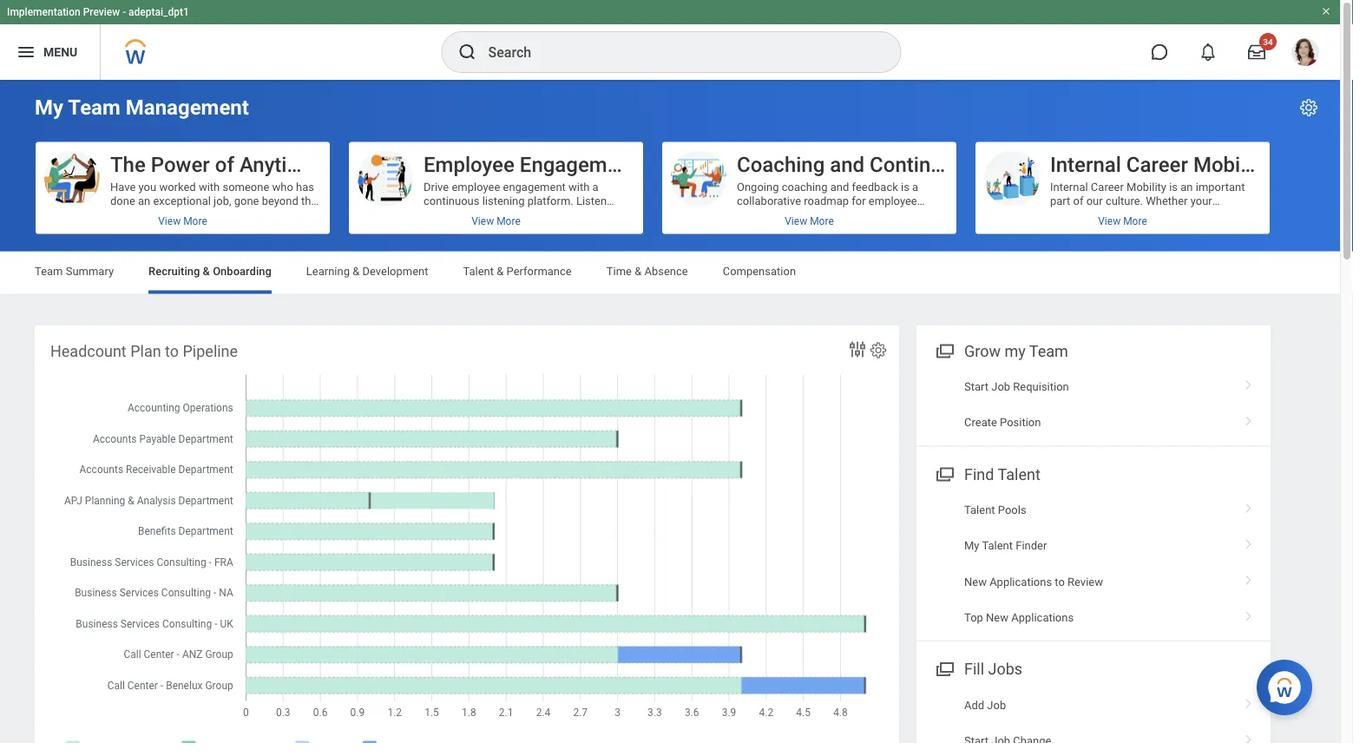 Task type: vqa. For each thing, say whether or not it's contained in the screenshot.
the dashboard expenses icon
no



Task type: describe. For each thing, give the bounding box(es) containing it.
compensation
[[723, 265, 796, 278]]

configure and view chart data image
[[848, 339, 868, 360]]

the power of anytime feedback
[[110, 152, 412, 177]]

applications inside new applications to review link
[[990, 575, 1053, 588]]

7 chevron right image from the top
[[1238, 728, 1261, 743]]

top
[[965, 611, 984, 624]]

learning & development
[[306, 265, 429, 278]]

of
[[215, 152, 234, 177]]

my for my team management
[[35, 95, 63, 120]]

coaching and continuous conversations button
[[663, 142, 1116, 234]]

search image
[[457, 42, 478, 63]]

talent up pools
[[998, 465, 1041, 484]]

to for applications
[[1055, 575, 1065, 588]]

list for grow my team
[[917, 369, 1271, 441]]

jobs
[[989, 661, 1023, 679]]

internal career mobility button
[[976, 142, 1270, 234]]

34 button
[[1238, 33, 1277, 71]]

talent & performance
[[463, 265, 572, 278]]

close environment banner image
[[1322, 6, 1332, 16]]

the power of anytime feedback button
[[36, 142, 412, 234]]

0 vertical spatial new
[[965, 575, 987, 588]]

absence
[[645, 265, 688, 278]]

create position link
[[917, 405, 1271, 441]]

talent inside tab list
[[463, 265, 494, 278]]

start
[[965, 380, 989, 393]]

internal
[[1051, 152, 1122, 177]]

add job list
[[917, 687, 1271, 743]]

my talent finder link
[[917, 528, 1271, 564]]

employee
[[424, 152, 515, 177]]

job for jobs
[[988, 698, 1007, 712]]

onboarding
[[213, 265, 272, 278]]

coaching
[[737, 152, 825, 177]]

position
[[1000, 416, 1042, 429]]

menu
[[43, 45, 77, 59]]

2 vertical spatial team
[[1030, 342, 1069, 360]]

my team management
[[35, 95, 249, 120]]

and
[[830, 152, 865, 177]]

talent left finder on the right of the page
[[983, 539, 1013, 552]]

menu group image
[[933, 338, 956, 362]]

chevron right image for add job
[[1238, 692, 1261, 710]]

learning
[[306, 265, 350, 278]]

preview
[[83, 6, 120, 18]]

profile logan mcneil image
[[1292, 38, 1320, 70]]

create position
[[965, 416, 1042, 429]]

configure this page image
[[1299, 97, 1320, 118]]

talent pools
[[965, 503, 1027, 516]]

career
[[1127, 152, 1189, 177]]

menu button
[[0, 24, 100, 80]]

internal career mobility
[[1051, 152, 1269, 177]]

job for my
[[992, 380, 1011, 393]]

menu banner
[[0, 0, 1341, 80]]

review
[[1068, 575, 1104, 588]]

continuous
[[870, 152, 977, 177]]

chevron right image for talent pools
[[1238, 497, 1261, 515]]

headcount
[[50, 342, 127, 360]]

top new applications link
[[917, 600, 1271, 636]]

pools
[[998, 503, 1027, 516]]

talent pools link
[[917, 492, 1271, 528]]

time
[[607, 265, 632, 278]]

conversations
[[982, 152, 1116, 177]]

engagement
[[520, 152, 637, 177]]

my talent finder
[[965, 539, 1048, 552]]

to for plan
[[165, 342, 179, 360]]

1 vertical spatial new
[[987, 611, 1009, 624]]

fill
[[965, 661, 985, 679]]

team summary
[[35, 265, 114, 278]]

start job requisition link
[[917, 369, 1271, 405]]

menu group image for find talent
[[933, 462, 956, 485]]

anytime
[[240, 152, 316, 177]]

& for time
[[635, 265, 642, 278]]

recruiting
[[149, 265, 200, 278]]

summary
[[66, 265, 114, 278]]

main content containing my team management
[[0, 80, 1341, 743]]

plan
[[130, 342, 161, 360]]

requisition
[[1014, 380, 1070, 393]]

pipeline
[[183, 342, 238, 360]]

notifications large image
[[1200, 43, 1217, 61]]

create
[[965, 416, 998, 429]]

implementation preview -   adeptai_dpt1
[[7, 6, 189, 18]]

implementation
[[7, 6, 80, 18]]

feedback
[[321, 152, 412, 177]]

my
[[1005, 342, 1026, 360]]

chevron right image
[[1238, 605, 1261, 622]]

& for talent
[[497, 265, 504, 278]]

development
[[363, 265, 429, 278]]



Task type: locate. For each thing, give the bounding box(es) containing it.
adeptai_dpt1
[[129, 6, 189, 18]]

&
[[203, 265, 210, 278], [353, 265, 360, 278], [497, 265, 504, 278], [635, 265, 642, 278]]

my
[[35, 95, 63, 120], [965, 539, 980, 552]]

1 chevron right image from the top
[[1238, 374, 1261, 391]]

mobility
[[1194, 152, 1269, 177]]

new applications to review link
[[917, 564, 1271, 600]]

2 & from the left
[[353, 265, 360, 278]]

to left the review
[[1055, 575, 1065, 588]]

add job
[[965, 698, 1007, 712]]

job inside list
[[988, 698, 1007, 712]]

chevron right image inside add job link
[[1238, 692, 1261, 710]]

& right learning
[[353, 265, 360, 278]]

3 & from the left
[[497, 265, 504, 278]]

job right "add"
[[988, 698, 1007, 712]]

list containing talent pools
[[917, 492, 1271, 636]]

coaching and continuous conversations
[[737, 152, 1116, 177]]

1 vertical spatial menu group image
[[933, 657, 956, 680]]

& right recruiting at the left top of page
[[203, 265, 210, 278]]

1 horizontal spatial team
[[68, 95, 121, 120]]

2 horizontal spatial team
[[1030, 342, 1069, 360]]

job right start
[[992, 380, 1011, 393]]

find
[[965, 465, 995, 484]]

& left performance
[[497, 265, 504, 278]]

0 vertical spatial team
[[68, 95, 121, 120]]

0 vertical spatial menu group image
[[933, 462, 956, 485]]

chevron right image for new applications to review
[[1238, 569, 1261, 587]]

grow my team
[[965, 342, 1069, 360]]

inbox large image
[[1249, 43, 1266, 61]]

Search Workday  search field
[[488, 33, 865, 71]]

list for find talent
[[917, 492, 1271, 636]]

to
[[165, 342, 179, 360], [1055, 575, 1065, 588]]

0 horizontal spatial to
[[165, 342, 179, 360]]

chevron right image inside create position link
[[1238, 410, 1261, 427]]

applications inside 'top new applications' link
[[1012, 611, 1074, 624]]

my for my talent finder
[[965, 539, 980, 552]]

configure headcount plan to pipeline image
[[869, 341, 888, 360]]

to right plan
[[165, 342, 179, 360]]

talent
[[463, 265, 494, 278], [998, 465, 1041, 484], [965, 503, 996, 516], [983, 539, 1013, 552]]

0 vertical spatial my
[[35, 95, 63, 120]]

headcount plan to pipeline
[[50, 342, 238, 360]]

applications down new applications to review
[[1012, 611, 1074, 624]]

list containing start job requisition
[[917, 369, 1271, 441]]

tab list
[[17, 252, 1323, 294]]

chevron right image inside start job requisition link
[[1238, 374, 1261, 391]]

team left summary
[[35, 265, 63, 278]]

1 horizontal spatial to
[[1055, 575, 1065, 588]]

tab list containing team summary
[[17, 252, 1323, 294]]

add
[[965, 698, 985, 712]]

management
[[126, 95, 249, 120]]

new up top
[[965, 575, 987, 588]]

menu group image
[[933, 462, 956, 485], [933, 657, 956, 680]]

chevron right image inside my talent finder link
[[1238, 533, 1261, 551]]

4 & from the left
[[635, 265, 642, 278]]

start job requisition
[[965, 380, 1070, 393]]

4 chevron right image from the top
[[1238, 533, 1261, 551]]

justify image
[[16, 42, 36, 63]]

team down the menu
[[68, 95, 121, 120]]

my down talent pools
[[965, 539, 980, 552]]

chevron right image for start job requisition
[[1238, 374, 1261, 391]]

1 vertical spatial job
[[988, 698, 1007, 712]]

top new applications
[[965, 611, 1074, 624]]

applications
[[990, 575, 1053, 588], [1012, 611, 1074, 624]]

& for learning
[[353, 265, 360, 278]]

1 vertical spatial to
[[1055, 575, 1065, 588]]

3 chevron right image from the top
[[1238, 497, 1261, 515]]

new right top
[[987, 611, 1009, 624]]

menu group image left 'fill'
[[933, 657, 956, 680]]

fill jobs
[[965, 661, 1023, 679]]

1 list from the top
[[917, 369, 1271, 441]]

team inside tab list
[[35, 265, 63, 278]]

find talent
[[965, 465, 1041, 484]]

1 vertical spatial applications
[[1012, 611, 1074, 624]]

applications up top new applications
[[990, 575, 1053, 588]]

the
[[110, 152, 146, 177]]

my down menu dropdown button in the left top of the page
[[35, 95, 63, 120]]

main content
[[0, 80, 1341, 743]]

0 horizontal spatial my
[[35, 95, 63, 120]]

1 vertical spatial list
[[917, 492, 1271, 636]]

talent left pools
[[965, 503, 996, 516]]

team right my
[[1030, 342, 1069, 360]]

chevron right image inside talent pools link
[[1238, 497, 1261, 515]]

chevron right image for create position
[[1238, 410, 1261, 427]]

0 vertical spatial list
[[917, 369, 1271, 441]]

1 vertical spatial team
[[35, 265, 63, 278]]

employee engagement
[[424, 152, 637, 177]]

list
[[917, 369, 1271, 441], [917, 492, 1271, 636]]

menu group image left find
[[933, 462, 956, 485]]

-
[[123, 6, 126, 18]]

new applications to review
[[965, 575, 1104, 588]]

chevron right image for my talent finder
[[1238, 533, 1261, 551]]

& for recruiting
[[203, 265, 210, 278]]

34
[[1264, 36, 1274, 47]]

& right the "time"
[[635, 265, 642, 278]]

6 chevron right image from the top
[[1238, 692, 1261, 710]]

grow
[[965, 342, 1001, 360]]

new
[[965, 575, 987, 588], [987, 611, 1009, 624]]

power
[[151, 152, 210, 177]]

1 vertical spatial my
[[965, 539, 980, 552]]

chevron right image
[[1238, 374, 1261, 391], [1238, 410, 1261, 427], [1238, 497, 1261, 515], [1238, 533, 1261, 551], [1238, 569, 1261, 587], [1238, 692, 1261, 710], [1238, 728, 1261, 743]]

2 list from the top
[[917, 492, 1271, 636]]

1 & from the left
[[203, 265, 210, 278]]

headcount plan to pipeline element
[[35, 325, 900, 743]]

talent left performance
[[463, 265, 494, 278]]

performance
[[507, 265, 572, 278]]

0 vertical spatial job
[[992, 380, 1011, 393]]

2 chevron right image from the top
[[1238, 410, 1261, 427]]

recruiting & onboarding
[[149, 265, 272, 278]]

0 vertical spatial to
[[165, 342, 179, 360]]

2 menu group image from the top
[[933, 657, 956, 680]]

1 horizontal spatial my
[[965, 539, 980, 552]]

team
[[68, 95, 121, 120], [35, 265, 63, 278], [1030, 342, 1069, 360]]

0 horizontal spatial team
[[35, 265, 63, 278]]

5 chevron right image from the top
[[1238, 569, 1261, 587]]

job
[[992, 380, 1011, 393], [988, 698, 1007, 712]]

1 menu group image from the top
[[933, 462, 956, 485]]

time & absence
[[607, 265, 688, 278]]

menu group image for fill jobs
[[933, 657, 956, 680]]

add job link
[[917, 687, 1271, 723]]

finder
[[1016, 539, 1048, 552]]

employee engagement button
[[349, 142, 643, 234]]

chevron right image inside new applications to review link
[[1238, 569, 1261, 587]]

0 vertical spatial applications
[[990, 575, 1053, 588]]



